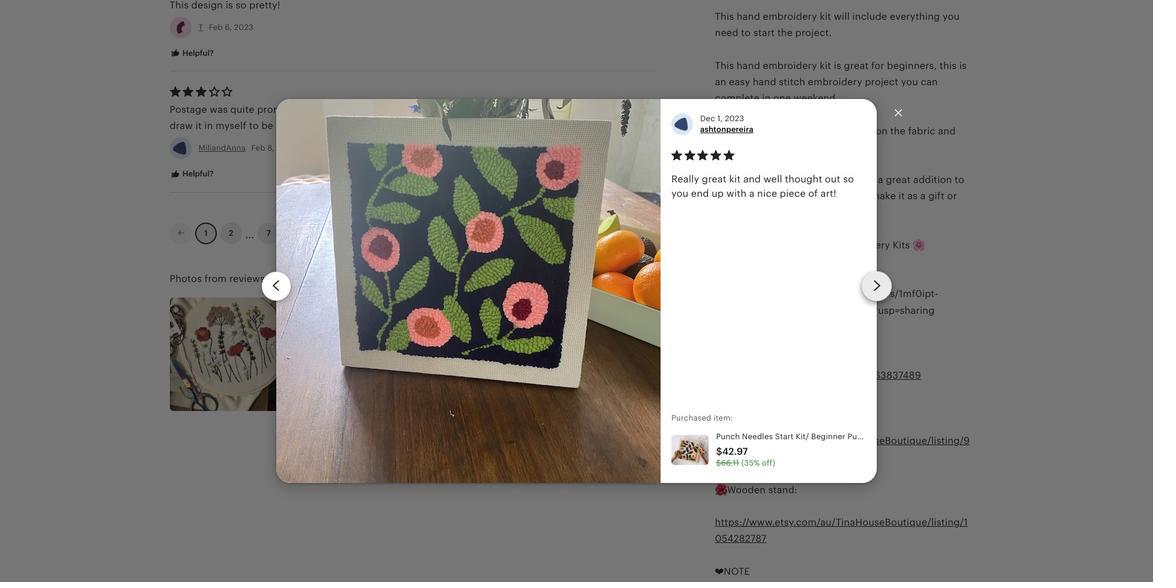 Task type: vqa. For each thing, say whether or not it's contained in the screenshot.
stand:
yes



Task type: locate. For each thing, give the bounding box(es) containing it.
can inside this hand embroidery kit is great for beginners, this is an easy hand stitch embroidery project you can complete in one weekend.
[[921, 76, 938, 88]]

2 horizontal spatial great
[[886, 174, 911, 186]]

in left parts
[[405, 104, 413, 115]]

to left stitch. on the right of page
[[739, 142, 749, 153]]

2 horizontal spatial for
[[872, 60, 885, 71]]

0 vertical spatial 2023
[[234, 23, 254, 32]]

well
[[764, 174, 783, 185]]

https://drive.google.com/drive/folders/1mf0ipt- kkmy5bz6nc2smb3wctmrakkyx?usp=sharing
[[715, 289, 939, 316]]

2 vertical spatial the
[[738, 207, 753, 218]]

🌸visit my store for more embroidery kits 🌸
[[715, 240, 925, 251]]

1 vertical spatial pattern
[[792, 125, 827, 137]]

in inside this hand embroidery kit is great for beginners, this is an easy hand stitch embroidery project you can complete in one weekend.
[[763, 93, 771, 104]]

great inside really great kit and well thought out so you end up with a nice piece of art!
[[702, 174, 727, 185]]

0 vertical spatial $
[[717, 446, 723, 458]]

pattern up 'embroider'
[[317, 104, 352, 115]]

2 horizontal spatial in
[[763, 93, 771, 104]]

photos
[[170, 273, 202, 285]]

photos from reviews dialog
[[0, 0, 1154, 583]]

of
[[548, 104, 558, 115], [809, 188, 818, 199]]

you right everything
[[943, 11, 960, 22]]

draw
[[170, 120, 193, 132]]

and up 'wall'
[[744, 174, 761, 185]]

your
[[715, 191, 736, 202]]

printed
[[839, 125, 874, 137]]

great inside this lovely embroidery kit can add a great addition to your wall decor and you can also make it as a gift or give the kit as a gift for crafter.
[[886, 174, 911, 186]]

will
[[834, 11, 850, 22]]

to left the be
[[249, 120, 259, 132]]

1 vertical spatial the
[[715, 125, 733, 137]]

this for this lovely embroidery kit can add a great addition to your wall decor and you can also make it as a gift or give the kit as a gift for crafter.
[[715, 174, 734, 186]]

the down 'wall'
[[738, 207, 753, 218]]

embroidery up "project."
[[763, 11, 818, 22]]

kit inside this hand embroidery kit will include everything you need to start the project.
[[820, 11, 832, 22]]

2
[[229, 229, 233, 238]]

2 vertical spatial this
[[715, 174, 734, 186]]

$
[[717, 446, 723, 458], [717, 459, 722, 468]]

🌺wooden
[[715, 485, 766, 496]]

1 vertical spatial for
[[810, 207, 823, 218]]

project.
[[796, 27, 832, 39]]

a right add
[[878, 174, 884, 186]]

able
[[276, 120, 296, 132]]

0 vertical spatial the
[[778, 27, 793, 39]]

🌸
[[913, 240, 925, 251]]

0 horizontal spatial 2023
[[234, 23, 254, 32]]

1 vertical spatial the
[[891, 125, 906, 137]]

for up project
[[872, 60, 885, 71]]

this up need
[[715, 11, 734, 22]]

2023 up ashtonpereira "link"
[[725, 114, 745, 123]]

it right "make"
[[899, 191, 905, 202]]

embroidery inside this lovely embroidery kit can add a great addition to your wall decor and you can also make it as a gift or give the kit as a gift for crafter.
[[767, 174, 821, 186]]

0 vertical spatial feb
[[209, 23, 223, 32]]

you down beginners,
[[902, 76, 919, 88]]

hand up start on the top of the page
[[737, 11, 761, 22]]

$ right punch needles start kit/ beginner punch needle kit with adjustable punch needle/oxford punch needle kit with yarn/all materials included image at the bottom right
[[717, 459, 722, 468]]

this
[[940, 60, 957, 71]]

1 horizontal spatial of
[[809, 188, 818, 199]]

easy down ashtonpereira
[[715, 142, 737, 153]]

a
[[878, 174, 884, 186], [750, 188, 755, 199], [921, 191, 926, 202], [783, 207, 788, 218]]

0 vertical spatial easy
[[729, 76, 751, 88]]

to inside the embroidery pattern is printed on the fabric and easy to stitch.
[[739, 142, 749, 153]]

embroidery left kits
[[836, 240, 891, 251]]

1 horizontal spatial the
[[715, 125, 733, 137]]

1 horizontal spatial 2023
[[725, 114, 745, 123]]

great up up
[[702, 174, 727, 185]]

was
[[210, 104, 228, 115], [354, 104, 372, 115]]

gift down piece
[[791, 207, 807, 218]]

gift left or
[[929, 191, 945, 202]]

art!
[[821, 188, 837, 199]]

2 link
[[220, 223, 242, 245]]

pattern inside the embroidery pattern is printed on the fabric and easy to stitch.
[[792, 125, 827, 137]]

1 horizontal spatial as
[[908, 191, 918, 202]]

1 vertical spatial it
[[196, 120, 202, 132]]

is left printed
[[829, 125, 837, 137]]

really
[[672, 174, 700, 185]]

0 horizontal spatial was
[[210, 104, 228, 115]]

0 horizontal spatial in
[[205, 120, 213, 132]]

it inside this lovely embroidery kit can add a great addition to your wall decor and you can also make it as a gift or give the kit as a gift for crafter.
[[899, 191, 905, 202]]

0 vertical spatial hand
[[737, 11, 761, 22]]

2 vertical spatial for
[[794, 240, 807, 251]]

the right start on the top of the page
[[778, 27, 793, 39]]

1 horizontal spatial feb
[[251, 144, 265, 153]]

❤note
[[715, 566, 750, 578]]

0 horizontal spatial feb
[[209, 23, 223, 32]]

to left start on the top of the page
[[742, 27, 751, 39]]

…
[[245, 224, 254, 242]]

and inside really great kit and well thought out so you end up with a nice piece of art!
[[744, 174, 761, 185]]

2023
[[234, 23, 254, 32], [725, 114, 745, 123]]

2023 for 1,
[[725, 114, 745, 123]]

2 horizontal spatial the
[[891, 125, 906, 137]]

you
[[943, 11, 960, 22], [902, 76, 919, 88], [672, 188, 689, 199], [810, 191, 828, 202]]

the
[[778, 27, 793, 39], [891, 125, 906, 137], [738, 207, 753, 218]]

as down addition
[[908, 191, 918, 202]]

my
[[750, 240, 764, 251]]

https://www.etsy.com/au/listing/963837489
[[715, 370, 922, 382]]

of left art!
[[809, 188, 818, 199]]

as down decor
[[770, 207, 780, 218]]

0 vertical spatial it
[[560, 104, 567, 115]]

embroidery
[[763, 11, 818, 22], [763, 60, 818, 71], [808, 76, 863, 88], [735, 125, 790, 137], [767, 174, 821, 186], [836, 240, 891, 251]]

0 horizontal spatial it
[[196, 120, 202, 132]]

the inside this hand embroidery kit will include everything you need to start the project.
[[778, 27, 793, 39]]

great inside this hand embroidery kit is great for beginners, this is an easy hand stitch embroidery project you can complete in one weekend.
[[845, 60, 869, 71]]

in left one
[[763, 93, 771, 104]]

this for this hand embroidery kit is great for beginners, this is an easy hand stitch embroidery project you can complete in one weekend.
[[715, 60, 734, 71]]

can down beginners,
[[921, 76, 938, 88]]

dec 1, 2023 ashtonpereira
[[701, 114, 754, 134]]

the
[[298, 104, 315, 115], [715, 125, 733, 137]]

beginners,
[[888, 60, 938, 71]]

1 horizontal spatial great
[[845, 60, 869, 71]]

0 vertical spatial for
[[872, 60, 885, 71]]

of inside really great kit and well thought out so you end up with a nice piece of art!
[[809, 188, 818, 199]]

embroidery up the 'weekend.'
[[808, 76, 863, 88]]

can
[[921, 76, 938, 88], [838, 174, 855, 186], [830, 191, 847, 202]]

1 horizontal spatial pattern
[[792, 125, 827, 137]]

2 this from the top
[[715, 60, 734, 71]]

you down really
[[672, 188, 689, 199]]

0 vertical spatial of
[[548, 104, 558, 115]]

in left "myself"
[[205, 120, 213, 132]]

antique
[[730, 403, 767, 414]]

0 vertical spatial the
[[298, 104, 315, 115]]

of right all
[[548, 104, 558, 115]]

to up or
[[955, 174, 965, 186]]

2023 inside dec 1, 2023 ashtonpereira
[[725, 114, 745, 123]]

1 vertical spatial 2023
[[725, 114, 745, 123]]

can left add
[[838, 174, 855, 186]]

pattern
[[317, 104, 352, 115], [792, 125, 827, 137]]

hand up one
[[753, 76, 777, 88]]

easy up complete
[[729, 76, 751, 88]]

embroidery up stitch. on the right of page
[[735, 125, 790, 137]]

this up the an
[[715, 60, 734, 71]]

kit inside really great kit and well thought out so you end up with a nice piece of art!
[[730, 174, 741, 185]]

a down lovely
[[750, 188, 755, 199]]

1 horizontal spatial it
[[560, 104, 567, 115]]

kit up the 'weekend.'
[[820, 60, 832, 71]]

054282787
[[715, 534, 767, 545]]

and left the "had"
[[569, 104, 587, 115]]

kkmy5bz6nc2smb3wctmrakkyx?usp=sharing
[[715, 305, 935, 316]]

great up project
[[845, 60, 869, 71]]

decor
[[760, 191, 788, 202]]

1 horizontal spatial for
[[810, 207, 823, 218]]

feb left 8,
[[251, 144, 265, 153]]

1 $ from the top
[[717, 446, 723, 458]]

and right fabric
[[939, 125, 956, 137]]

be
[[262, 120, 273, 132]]

2 vertical spatial it
[[899, 191, 905, 202]]

$ up 66.11
[[717, 446, 723, 458]]

0 horizontal spatial the
[[298, 104, 315, 115]]

0 horizontal spatial as
[[770, 207, 780, 218]]

this inside this lovely embroidery kit can add a great addition to your wall decor and you can also make it as a gift or give the kit as a gift for crafter.
[[715, 174, 734, 186]]

1,
[[718, 114, 723, 123]]

https://www.etsy.com/au/listing/963837489 link
[[715, 370, 922, 382]]

3 this from the top
[[715, 174, 734, 186]]

great up "make"
[[886, 174, 911, 186]]

a inside really great kit and well thought out so you end up with a nice piece of art!
[[750, 188, 755, 199]]

and down thought
[[790, 191, 808, 202]]

https://www.etsy.com/au/tinahouseboutique/listing/9
[[715, 436, 970, 447]]

0 vertical spatial this
[[715, 11, 734, 22]]

1 horizontal spatial was
[[354, 104, 372, 115]]

for right the 'store'
[[794, 240, 807, 251]]

7
[[267, 229, 271, 238]]

0 vertical spatial pattern
[[317, 104, 352, 115]]

hand up complete
[[737, 60, 761, 71]]

it right all
[[560, 104, 567, 115]]

more
[[809, 240, 834, 251]]

in
[[763, 93, 771, 104], [405, 104, 413, 115], [205, 120, 213, 132]]

1 this from the top
[[715, 11, 734, 22]]

0 horizontal spatial great
[[702, 174, 727, 185]]

1 vertical spatial as
[[770, 207, 780, 218]]

with
[[727, 188, 747, 199]]

is
[[834, 60, 842, 71], [960, 60, 967, 71], [829, 125, 837, 137]]

1 vertical spatial gift
[[791, 207, 807, 218]]

the right on
[[891, 125, 906, 137]]

photos from reviews
[[170, 273, 265, 285]]

kit inside this hand embroidery kit is great for beginners, this is an easy hand stitch embroidery project you can complete in one weekend.
[[820, 60, 832, 71]]

really great kit and well thought out so you end up with a nice piece of art!
[[672, 174, 854, 199]]

kit up art!
[[824, 174, 836, 186]]

1 vertical spatial hand
[[737, 60, 761, 71]]

thought
[[785, 174, 823, 185]]

hand inside this hand embroidery kit will include everything you need to start the project.
[[737, 11, 761, 22]]

feb left 6,
[[209, 23, 223, 32]]

and inside the embroidery pattern is printed on the fabric and easy to stitch.
[[939, 125, 956, 137]]

the right the prompt.
[[298, 104, 315, 115]]

1 vertical spatial easy
[[715, 142, 737, 153]]

0 horizontal spatial gift
[[791, 207, 807, 218]]

embroidery up piece
[[767, 174, 821, 186]]

0 horizontal spatial of
[[548, 104, 558, 115]]

gift
[[929, 191, 945, 202], [791, 207, 807, 218]]

feb 8, 2022
[[249, 144, 296, 153]]

so
[[844, 174, 854, 185]]

2023 right 6,
[[234, 23, 254, 32]]

kit up with
[[730, 174, 741, 185]]

end
[[692, 188, 709, 199]]

to
[[742, 27, 751, 39], [610, 104, 619, 115], [249, 120, 259, 132], [299, 120, 308, 132], [739, 142, 749, 153], [955, 174, 965, 186]]

can up crafter.
[[830, 191, 847, 202]]

7 link
[[258, 223, 280, 245]]

2 $ from the top
[[717, 459, 722, 468]]

this up up
[[715, 174, 734, 186]]

1 vertical spatial this
[[715, 60, 734, 71]]

1 vertical spatial feb
[[251, 144, 265, 153]]

1 horizontal spatial gift
[[929, 191, 945, 202]]

kit for hand
[[820, 60, 832, 71]]

1 horizontal spatial the
[[778, 27, 793, 39]]

this hand embroidery kit is great for beginners, this is an easy hand stitch embroidery project you can complete in one weekend.
[[715, 60, 967, 104]]

kit down nice
[[756, 207, 767, 218]]

it right the draw
[[196, 120, 202, 132]]

pattern down the 'weekend.'
[[792, 125, 827, 137]]

you down out
[[810, 191, 828, 202]]

0 vertical spatial can
[[921, 76, 938, 88]]

hand
[[737, 11, 761, 22], [737, 60, 761, 71], [753, 76, 777, 88]]

stand:
[[769, 485, 798, 496]]

2 horizontal spatial it
[[899, 191, 905, 202]]

this inside this hand embroidery kit is great for beginners, this is an easy hand stitch embroidery project you can complete in one weekend.
[[715, 60, 734, 71]]

this inside this hand embroidery kit will include everything you need to start the project.
[[715, 11, 734, 22]]

feb
[[209, 23, 223, 32], [251, 144, 265, 153]]

1 vertical spatial $
[[717, 459, 722, 468]]

was up it.
[[354, 104, 372, 115]]

0 horizontal spatial the
[[738, 207, 753, 218]]

for
[[872, 60, 885, 71], [810, 207, 823, 218], [794, 240, 807, 251]]

project
[[865, 76, 899, 88]]

kit left will on the right
[[820, 11, 832, 22]]

start
[[754, 27, 775, 39]]

was up "myself"
[[210, 104, 228, 115]]

is inside the embroidery pattern is printed on the fabric and easy to stitch.
[[829, 125, 837, 137]]

the down 1,
[[715, 125, 733, 137]]

0 horizontal spatial pattern
[[317, 104, 352, 115]]

to inside this hand embroidery kit will include everything you need to start the project.
[[742, 27, 751, 39]]

for inside this lovely embroidery kit can add a great addition to your wall decor and you can also make it as a gift or give the kit as a gift for crafter.
[[810, 207, 823, 218]]

you inside this hand embroidery kit will include everything you need to start the project.
[[943, 11, 960, 22]]

for down art!
[[810, 207, 823, 218]]

of inside postage was quite prompt. the pattern was faded in parts and i could not see all of it and had to draw it in myself to be able to embroider it.
[[548, 104, 558, 115]]

1 vertical spatial of
[[809, 188, 818, 199]]

1 horizontal spatial in
[[405, 104, 413, 115]]



Task type: describe. For each thing, give the bounding box(es) containing it.
punch needles start kit/ beginner punch needle kit with adjustable punch needle/oxford punch needle kit with yarn/all materials included image
[[672, 436, 709, 465]]

https://www.etsy.com/au/tinahouseboutique/listing/1
[[715, 517, 969, 529]]

feb for 8,
[[251, 144, 265, 153]]

ashtonpereira link
[[701, 125, 754, 134]]

https://drive.google.com/drive/folders/1mf0ipt-
[[715, 289, 939, 300]]

hand for start
[[737, 11, 761, 22]]

complete
[[715, 93, 760, 104]]

8,
[[268, 144, 275, 153]]

a down decor
[[783, 207, 788, 218]]

piece
[[780, 188, 806, 199]]

the inside postage was quite prompt. the pattern was faded in parts and i could not see all of it and had to draw it in myself to be able to embroider it.
[[298, 104, 315, 115]]

you inside this hand embroidery kit is great for beginners, this is an easy hand stitch embroidery project you can complete in one weekend.
[[902, 76, 919, 88]]

off)
[[762, 459, 776, 468]]

2 vertical spatial hand
[[753, 76, 777, 88]]

https://www.etsy.com/au/tinahouseboutique/listing/1 054282787 link
[[715, 517, 969, 545]]

or
[[948, 191, 958, 202]]

prompt.
[[257, 104, 295, 115]]

faded
[[375, 104, 402, 115]]

myself
[[216, 120, 247, 132]]

see
[[516, 104, 532, 115]]

a down addition
[[921, 191, 926, 202]]

make
[[871, 191, 896, 202]]

you inside this lovely embroidery kit can add a great addition to your wall decor and you can also make it as a gift or give the kit as a gift for crafter.
[[810, 191, 828, 202]]

0 vertical spatial as
[[908, 191, 918, 202]]

feb 6, 2023
[[207, 23, 254, 32]]

kit for project.
[[820, 11, 832, 22]]

$ 42.97 $ 66.11 (35% off)
[[717, 446, 776, 468]]

add
[[858, 174, 876, 186]]

could
[[468, 104, 495, 115]]

embroidery inside this hand embroidery kit will include everything you need to start the project.
[[763, 11, 818, 22]]

not
[[498, 104, 513, 115]]

crafter.
[[825, 207, 859, 218]]

is right this
[[960, 60, 967, 71]]

6,
[[225, 23, 232, 32]]

and left i
[[443, 104, 460, 115]]

i
[[463, 104, 466, 115]]

hoop:
[[770, 403, 797, 414]]

is up the 'weekend.'
[[834, 60, 842, 71]]

0 horizontal spatial for
[[794, 240, 807, 251]]

2022
[[277, 144, 296, 153]]

kit for decor
[[824, 174, 836, 186]]

0 vertical spatial gift
[[929, 191, 945, 202]]

dec
[[701, 114, 716, 123]]

the inside this lovely embroidery kit can add a great addition to your wall decor and you can also make it as a gift or give the kit as a gift for crafter.
[[738, 207, 753, 218]]

to right the "had"
[[610, 104, 619, 115]]

🌸visit
[[715, 240, 748, 251]]

https://www.etsy.com/au/tinahouseboutique/listing/9 66094102 link
[[715, 436, 970, 463]]

hand for an
[[737, 60, 761, 71]]

all
[[535, 104, 545, 115]]

embroidery inside the embroidery pattern is printed on the fabric and easy to stitch.
[[735, 125, 790, 137]]

66094102
[[715, 452, 763, 463]]

embroider
[[311, 120, 360, 132]]

this lovely embroidery kit can add a great addition to your wall decor and you can also make it as a gift or give the kit as a gift for crafter.
[[715, 174, 965, 218]]

the inside the embroidery pattern is printed on the fabric and easy to stitch.
[[891, 125, 906, 137]]

ashtonpereira
[[701, 125, 754, 134]]

item:
[[714, 414, 733, 423]]

on
[[876, 125, 888, 137]]

🌺wooden stand:
[[715, 485, 798, 496]]

2 was from the left
[[354, 104, 372, 115]]

https://www.etsy.com/au/tinahouseboutique/listing/9 66094102
[[715, 436, 970, 463]]

from
[[205, 273, 227, 285]]

stitch
[[779, 76, 806, 88]]

66.11
[[722, 459, 740, 468]]

fabric
[[909, 125, 936, 137]]

🌻
[[715, 403, 728, 414]]

kits
[[893, 240, 911, 251]]

need
[[715, 27, 739, 39]]

42.97
[[723, 446, 748, 458]]

easy inside the embroidery pattern is printed on the fabric and easy to stitch.
[[715, 142, 737, 153]]

pattern inside postage was quite prompt. the pattern was faded in parts and i could not see all of it and had to draw it in myself to be able to embroider it.
[[317, 104, 352, 115]]

parts
[[416, 104, 440, 115]]

the embroidery pattern is printed on the fabric and easy to stitch.
[[715, 125, 956, 153]]

you inside really great kit and well thought out so you end up with a nice piece of art!
[[672, 188, 689, 199]]

🌻 antique hoop:
[[715, 403, 797, 414]]

2023 for 6,
[[234, 23, 254, 32]]

an
[[715, 76, 727, 88]]

purchased
[[672, 414, 712, 423]]

quite
[[231, 104, 255, 115]]

1 vertical spatial can
[[838, 174, 855, 186]]

include
[[853, 11, 888, 22]]

to inside this lovely embroidery kit can add a great addition to your wall decor and you can also make it as a gift or give the kit as a gift for crafter.
[[955, 174, 965, 186]]

up
[[712, 188, 724, 199]]

addition
[[914, 174, 953, 186]]

postage
[[170, 104, 207, 115]]

everything
[[890, 11, 941, 22]]

and inside this lovely embroidery kit can add a great addition to your wall decor and you can also make it as a gift or give the kit as a gift for crafter.
[[790, 191, 808, 202]]

(35%
[[742, 459, 760, 468]]

give
[[715, 207, 735, 218]]

purchased item:
[[672, 414, 733, 423]]

this hand embroidery kit will include everything you need to start the project.
[[715, 11, 960, 39]]

this for this hand embroidery kit will include everything you need to start the project.
[[715, 11, 734, 22]]

stitch.
[[751, 142, 781, 153]]

also
[[850, 191, 869, 202]]

reviews
[[229, 273, 265, 285]]

the inside the embroidery pattern is printed on the fabric and easy to stitch.
[[715, 125, 733, 137]]

1 was from the left
[[210, 104, 228, 115]]

one
[[774, 93, 792, 104]]

2 vertical spatial can
[[830, 191, 847, 202]]

embroidery up stitch
[[763, 60, 818, 71]]

easy inside this hand embroidery kit is great for beginners, this is an easy hand stitch embroidery project you can complete in one weekend.
[[729, 76, 751, 88]]

1 link
[[195, 223, 217, 245]]

to right able
[[299, 120, 308, 132]]

wall
[[739, 191, 757, 202]]

feb for 6,
[[209, 23, 223, 32]]

https://www.etsy.com/au/tinahouseboutique/listing/1 054282787
[[715, 517, 969, 545]]

for inside this hand embroidery kit is great for beginners, this is an easy hand stitch embroidery project you can complete in one weekend.
[[872, 60, 885, 71]]



